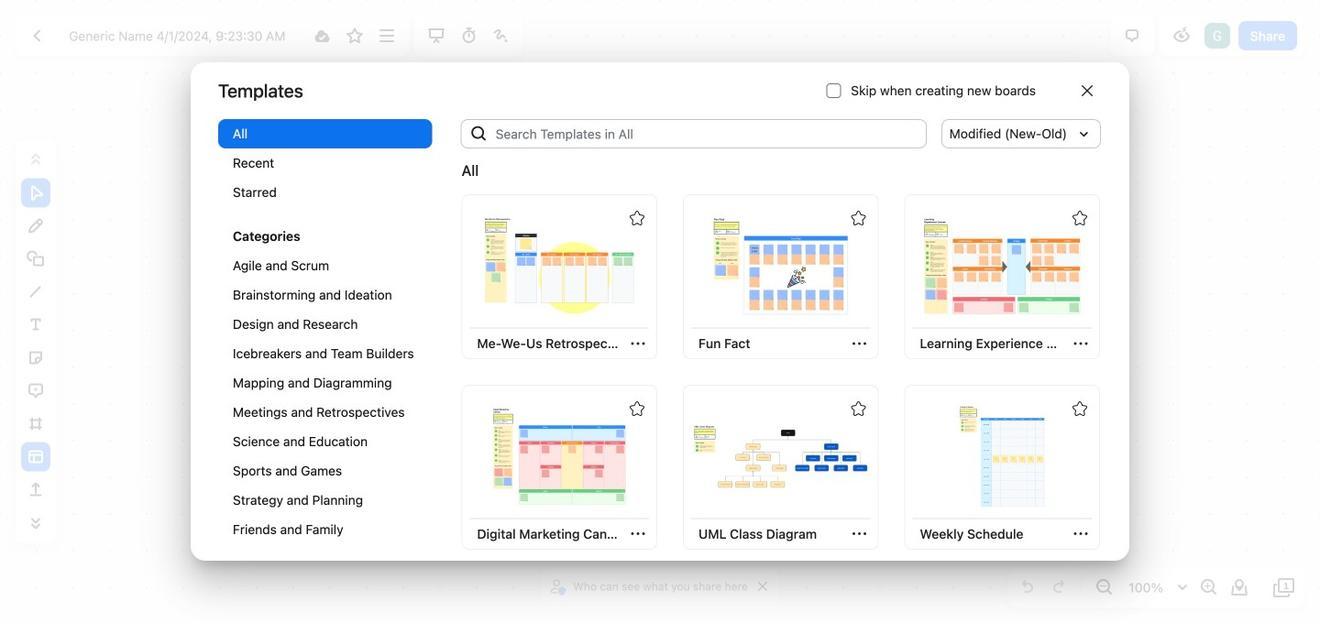 Task type: describe. For each thing, give the bounding box(es) containing it.
thumbnail for weekly schedule image
[[915, 405, 1089, 508]]

more options image
[[376, 25, 398, 47]]

zoom out image
[[1093, 577, 1115, 599]]

star this whiteboard image for thumbnail for uml class diagram
[[851, 402, 866, 416]]

thumbnail for learning experience canvas image
[[915, 215, 1089, 317]]

card for template uml class diagram element
[[683, 385, 879, 550]]

0 horizontal spatial close image
[[758, 582, 767, 591]]

comment panel image
[[1121, 25, 1143, 47]]

thumbnail for me-we-us retrospective image
[[472, 215, 647, 317]]

star this whiteboard image for thumbnail for me-we-us retrospective
[[630, 211, 644, 226]]

categories element
[[218, 119, 432, 563]]

dashboard image
[[27, 25, 49, 47]]

laser image
[[490, 25, 512, 47]]

card for template digital marketing canvas element
[[462, 385, 657, 550]]

star this whiteboard image for thumbnail for digital marketing canvas
[[630, 402, 644, 416]]



Task type: vqa. For each thing, say whether or not it's contained in the screenshot.
meetings navigation
no



Task type: locate. For each thing, give the bounding box(es) containing it.
star this whiteboard image inside card for template me-we-us retrospective element
[[630, 211, 644, 226]]

star this whiteboard image for thumbnail for learning experience canvas in the right of the page
[[1073, 211, 1087, 226]]

star this whiteboard image inside card for template learning experience canvas element
[[1073, 211, 1087, 226]]

1 horizontal spatial star this whiteboard image
[[1073, 402, 1087, 416]]

timer image
[[458, 25, 480, 47]]

card for template weekly schedule element
[[904, 385, 1100, 550]]

presentation image
[[425, 25, 447, 47]]

0 vertical spatial close image
[[1082, 85, 1093, 96]]

star this whiteboard image inside card for template fun fact element
[[851, 211, 866, 226]]

thumbnail for digital marketing canvas image
[[472, 405, 647, 508]]

card for template fun fact element
[[683, 194, 879, 359]]

card for template learning experience canvas element
[[904, 194, 1100, 359]]

card for template me-we-us retrospective element
[[462, 194, 657, 359]]

star this whiteboard image
[[344, 25, 366, 47], [1073, 402, 1087, 416]]

list
[[1203, 21, 1232, 50]]

thumbnail for fun fact image
[[694, 215, 868, 317]]

pages image
[[1273, 577, 1295, 599]]

star this whiteboard image inside card for template weekly schedule element
[[1073, 402, 1087, 416]]

star this whiteboard image for thumbnail for fun fact
[[851, 211, 866, 226]]

thumbnail for uml class diagram image
[[694, 405, 868, 508]]

close image
[[1082, 85, 1093, 96], [758, 582, 767, 591]]

status
[[462, 160, 479, 182]]

star this whiteboard image inside card for template digital marketing canvas element
[[630, 402, 644, 416]]

Search Templates in All text field
[[488, 119, 927, 149]]

star this whiteboard image inside card for template uml class diagram "element"
[[851, 402, 866, 416]]

1 horizontal spatial close image
[[1082, 85, 1093, 96]]

zoom in image
[[1197, 577, 1219, 599]]

1 vertical spatial star this whiteboard image
[[1073, 402, 1087, 416]]

1 vertical spatial close image
[[758, 582, 767, 591]]

0 horizontal spatial star this whiteboard image
[[344, 25, 366, 47]]

star this whiteboard image
[[630, 211, 644, 226], [851, 211, 866, 226], [1073, 211, 1087, 226], [630, 402, 644, 416], [851, 402, 866, 416]]

0 vertical spatial star this whiteboard image
[[344, 25, 366, 47]]

list item
[[1203, 21, 1232, 50]]

Document name text field
[[55, 21, 305, 50]]



